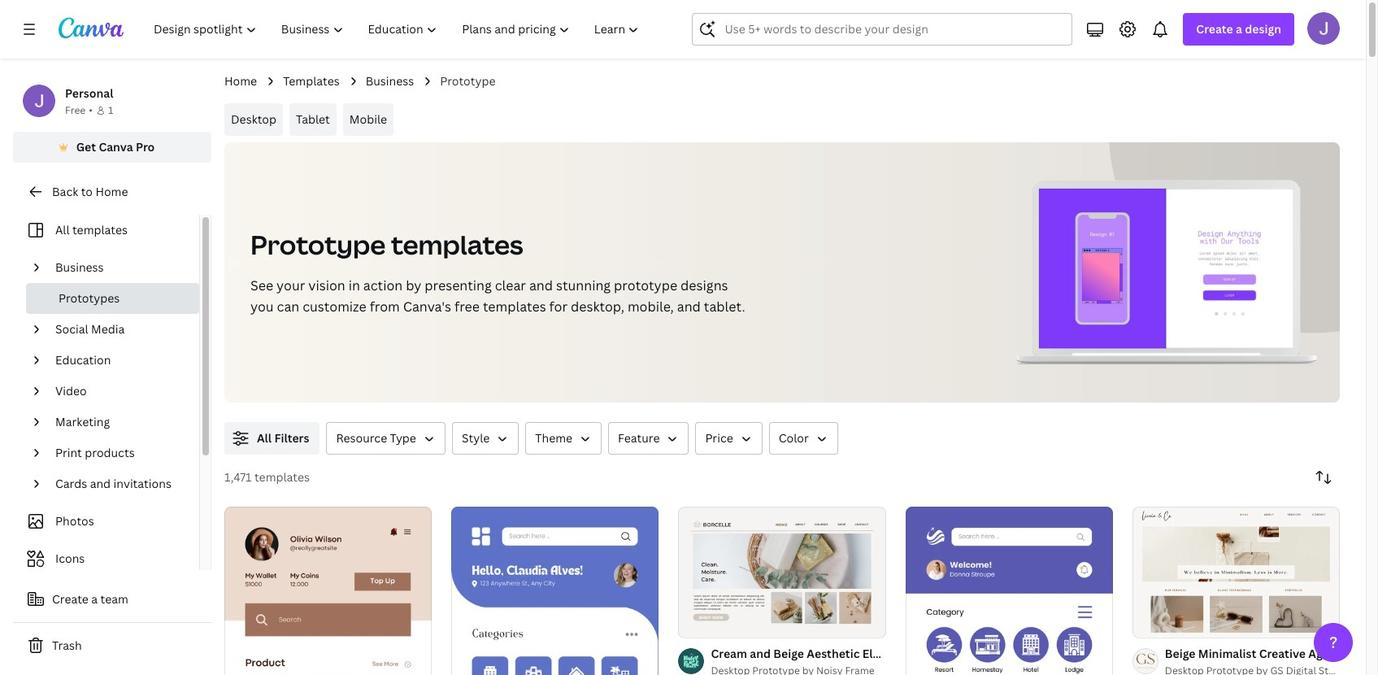 Task type: vqa. For each thing, say whether or not it's contained in the screenshot.
in
yes



Task type: describe. For each thing, give the bounding box(es) containing it.
0 horizontal spatial business link
[[49, 252, 190, 283]]

icons
[[55, 551, 85, 566]]

1 vertical spatial and
[[677, 298, 701, 316]]

design
[[1246, 21, 1282, 37]]

templates inside see your vision in action by presenting clear and stunning prototype designs you can customize from canva's free templates for desktop, mobile, and tablet.
[[483, 298, 546, 316]]

all filters
[[257, 430, 309, 446]]

see
[[251, 277, 273, 294]]

tablet link
[[290, 103, 337, 136]]

blue clean modern hotel booking mobile prototype image
[[452, 507, 659, 675]]

templates for prototype templates
[[391, 227, 524, 262]]

back to home link
[[13, 176, 211, 208]]

filters
[[274, 430, 309, 446]]

get
[[76, 139, 96, 155]]

beige minimalist creative agency webs
[[1165, 646, 1379, 661]]

prototype templates
[[251, 227, 524, 262]]

marketing link
[[49, 407, 190, 438]]

stunning
[[556, 277, 611, 294]]

create a design
[[1197, 21, 1282, 37]]

pro
[[136, 139, 155, 155]]

video
[[55, 383, 87, 399]]

your
[[277, 277, 305, 294]]

back
[[52, 184, 78, 199]]

creative
[[1260, 646, 1306, 661]]

all templates link
[[23, 215, 190, 246]]

desktop
[[231, 111, 277, 127]]

create for create a team
[[52, 591, 89, 607]]

from
[[370, 298, 400, 316]]

social
[[55, 321, 88, 337]]

prototypes
[[59, 290, 120, 306]]

print products link
[[49, 438, 190, 469]]

0 horizontal spatial home
[[95, 184, 128, 199]]

white and blue modern minimalist hotel booking mobile prototype image
[[906, 507, 1113, 675]]

cards and invitations link
[[49, 469, 190, 499]]

1 for 1
[[108, 103, 113, 117]]

all templates
[[55, 222, 128, 238]]

customize
[[303, 298, 367, 316]]

cards
[[55, 476, 87, 491]]

clear
[[495, 277, 526, 294]]

to
[[81, 184, 93, 199]]

designs
[[681, 277, 728, 294]]

create a team button
[[13, 583, 211, 616]]

•
[[89, 103, 93, 117]]

beige and brown minimalist online shop menu furniture mobile prototype image
[[224, 507, 432, 675]]

templates link
[[283, 72, 340, 90]]

1 horizontal spatial and
[[529, 277, 553, 294]]

free •
[[65, 103, 93, 117]]

feature
[[618, 430, 660, 446]]

by
[[406, 277, 422, 294]]

minimalist
[[1199, 646, 1257, 661]]

templates for all templates
[[72, 222, 128, 238]]

all for all templates
[[55, 222, 70, 238]]

home link
[[224, 72, 257, 90]]

beige minimalist creative agency webs link
[[1165, 645, 1379, 663]]

invitations
[[114, 476, 172, 491]]

print products
[[55, 445, 135, 460]]

theme button
[[526, 422, 602, 455]]

resource type
[[336, 430, 416, 446]]

templates
[[283, 73, 340, 89]]

personal
[[65, 85, 113, 101]]

products
[[85, 445, 135, 460]]

vision
[[308, 277, 345, 294]]

mobile link
[[343, 103, 394, 136]]

price
[[706, 430, 733, 446]]

desktop,
[[571, 298, 625, 316]]

resource
[[336, 430, 387, 446]]

education
[[55, 352, 111, 368]]

photos
[[55, 513, 94, 529]]

5
[[708, 618, 713, 630]]

media
[[91, 321, 125, 337]]



Task type: locate. For each thing, give the bounding box(es) containing it.
free
[[455, 298, 480, 316]]

0 vertical spatial and
[[529, 277, 553, 294]]

of
[[697, 618, 706, 630]]

0 horizontal spatial prototype
[[251, 227, 386, 262]]

action
[[363, 277, 403, 294]]

0 vertical spatial business
[[366, 73, 414, 89]]

1 of 5
[[690, 618, 713, 630]]

0 vertical spatial a
[[1236, 21, 1243, 37]]

team
[[100, 591, 128, 607]]

business link down all templates link
[[49, 252, 190, 283]]

in
[[349, 277, 360, 294]]

1 vertical spatial business
[[55, 259, 104, 275]]

0 horizontal spatial 1
[[108, 103, 113, 117]]

and
[[529, 277, 553, 294], [677, 298, 701, 316], [90, 476, 111, 491]]

home
[[224, 73, 257, 89], [95, 184, 128, 199]]

desktop link
[[224, 103, 283, 136]]

1 horizontal spatial prototype
[[440, 73, 496, 89]]

business for the leftmost "business" link
[[55, 259, 104, 275]]

webs
[[1352, 646, 1379, 661]]

Search search field
[[725, 14, 1063, 45]]

templates down clear
[[483, 298, 546, 316]]

2 horizontal spatial and
[[677, 298, 701, 316]]

0 vertical spatial prototype
[[440, 73, 496, 89]]

trash link
[[13, 630, 211, 662]]

1 of 5 link
[[679, 507, 886, 637]]

create
[[1197, 21, 1234, 37], [52, 591, 89, 607]]

0 vertical spatial create
[[1197, 21, 1234, 37]]

beige minimalist creative agency website desktop prototype image
[[1133, 507, 1340, 637]]

theme
[[535, 430, 573, 446]]

and up for
[[529, 277, 553, 294]]

templates down all filters
[[255, 469, 310, 485]]

templates
[[72, 222, 128, 238], [391, 227, 524, 262], [483, 298, 546, 316], [255, 469, 310, 485]]

1 horizontal spatial 1
[[690, 618, 695, 630]]

templates down 'back to home'
[[72, 222, 128, 238]]

jacob simon image
[[1308, 12, 1340, 45]]

cream and beige aesthetic elegant online portfolio shop desktop prototype image
[[679, 507, 886, 637]]

prototype for prototype templates
[[251, 227, 386, 262]]

free
[[65, 103, 86, 117]]

agency
[[1309, 646, 1350, 661]]

mobile,
[[628, 298, 674, 316]]

canva's
[[403, 298, 452, 316]]

beige
[[1165, 646, 1196, 661]]

all down back
[[55, 222, 70, 238]]

all for all filters
[[257, 430, 272, 446]]

back to home
[[52, 184, 128, 199]]

price button
[[696, 422, 763, 455]]

business link
[[366, 72, 414, 90], [49, 252, 190, 283]]

all inside all templates link
[[55, 222, 70, 238]]

1 horizontal spatial create
[[1197, 21, 1234, 37]]

1 vertical spatial home
[[95, 184, 128, 199]]

style
[[462, 430, 490, 446]]

None search field
[[693, 13, 1073, 46]]

1 horizontal spatial home
[[224, 73, 257, 89]]

you
[[251, 298, 274, 316]]

top level navigation element
[[143, 13, 654, 46]]

1 horizontal spatial business
[[366, 73, 414, 89]]

0 horizontal spatial business
[[55, 259, 104, 275]]

print
[[55, 445, 82, 460]]

resource type button
[[327, 422, 446, 455]]

1 horizontal spatial all
[[257, 430, 272, 446]]

prototype templates image
[[993, 142, 1340, 403], [1040, 189, 1294, 348]]

social media
[[55, 321, 125, 337]]

get canva pro
[[76, 139, 155, 155]]

business up prototypes
[[55, 259, 104, 275]]

social media link
[[49, 314, 190, 345]]

education link
[[49, 345, 190, 376]]

0 horizontal spatial and
[[90, 476, 111, 491]]

video link
[[49, 376, 190, 407]]

0 horizontal spatial all
[[55, 222, 70, 238]]

create left design
[[1197, 21, 1234, 37]]

canva
[[99, 139, 133, 155]]

a
[[1236, 21, 1243, 37], [91, 591, 98, 607]]

0 vertical spatial 1
[[108, 103, 113, 117]]

tablet.
[[704, 298, 746, 316]]

1 horizontal spatial business link
[[366, 72, 414, 90]]

1
[[108, 103, 113, 117], [690, 618, 695, 630]]

0 vertical spatial business link
[[366, 72, 414, 90]]

a inside dropdown button
[[1236, 21, 1243, 37]]

templates up presenting
[[391, 227, 524, 262]]

trash
[[52, 638, 82, 653]]

create for create a design
[[1197, 21, 1234, 37]]

get canva pro button
[[13, 132, 211, 163]]

cards and invitations
[[55, 476, 172, 491]]

2 vertical spatial and
[[90, 476, 111, 491]]

all inside all filters button
[[257, 430, 272, 446]]

style button
[[452, 422, 519, 455]]

1 vertical spatial a
[[91, 591, 98, 607]]

business up mobile
[[366, 73, 414, 89]]

a left team
[[91, 591, 98, 607]]

1 horizontal spatial a
[[1236, 21, 1243, 37]]

all
[[55, 222, 70, 238], [257, 430, 272, 446]]

0 vertical spatial all
[[55, 222, 70, 238]]

create a design button
[[1184, 13, 1295, 46]]

and down designs
[[677, 298, 701, 316]]

1,471
[[224, 469, 252, 485]]

home right to
[[95, 184, 128, 199]]

mobile
[[350, 111, 387, 127]]

1 left of
[[690, 618, 695, 630]]

for
[[549, 298, 568, 316]]

1 vertical spatial create
[[52, 591, 89, 607]]

marketing
[[55, 414, 110, 429]]

create down the icons
[[52, 591, 89, 607]]

create inside dropdown button
[[1197, 21, 1234, 37]]

a for team
[[91, 591, 98, 607]]

photos link
[[23, 506, 190, 537]]

can
[[277, 298, 300, 316]]

tablet
[[296, 111, 330, 127]]

0 horizontal spatial create
[[52, 591, 89, 607]]

see your vision in action by presenting clear and stunning prototype designs you can customize from canva's free templates for desktop, mobile, and tablet.
[[251, 277, 746, 316]]

color
[[779, 430, 809, 446]]

0 horizontal spatial a
[[91, 591, 98, 607]]

1 right • at top left
[[108, 103, 113, 117]]

home up desktop
[[224, 73, 257, 89]]

type
[[390, 430, 416, 446]]

presenting
[[425, 277, 492, 294]]

Sort by button
[[1308, 461, 1340, 494]]

1 vertical spatial 1
[[690, 618, 695, 630]]

1 vertical spatial prototype
[[251, 227, 386, 262]]

prototype
[[614, 277, 678, 294]]

a left design
[[1236, 21, 1243, 37]]

create a team
[[52, 591, 128, 607]]

feature button
[[608, 422, 689, 455]]

templates for 1,471 templates
[[255, 469, 310, 485]]

create inside button
[[52, 591, 89, 607]]

icons link
[[23, 543, 190, 574]]

1 vertical spatial all
[[257, 430, 272, 446]]

prototype for prototype
[[440, 73, 496, 89]]

1 for 1 of 5
[[690, 618, 695, 630]]

business
[[366, 73, 414, 89], [55, 259, 104, 275]]

1,471 templates
[[224, 469, 310, 485]]

all filters button
[[224, 422, 320, 455]]

business for the right "business" link
[[366, 73, 414, 89]]

a inside button
[[91, 591, 98, 607]]

color button
[[769, 422, 838, 455]]

business link up mobile
[[366, 72, 414, 90]]

a for design
[[1236, 21, 1243, 37]]

0 vertical spatial home
[[224, 73, 257, 89]]

all left "filters"
[[257, 430, 272, 446]]

1 vertical spatial business link
[[49, 252, 190, 283]]

and right cards
[[90, 476, 111, 491]]



